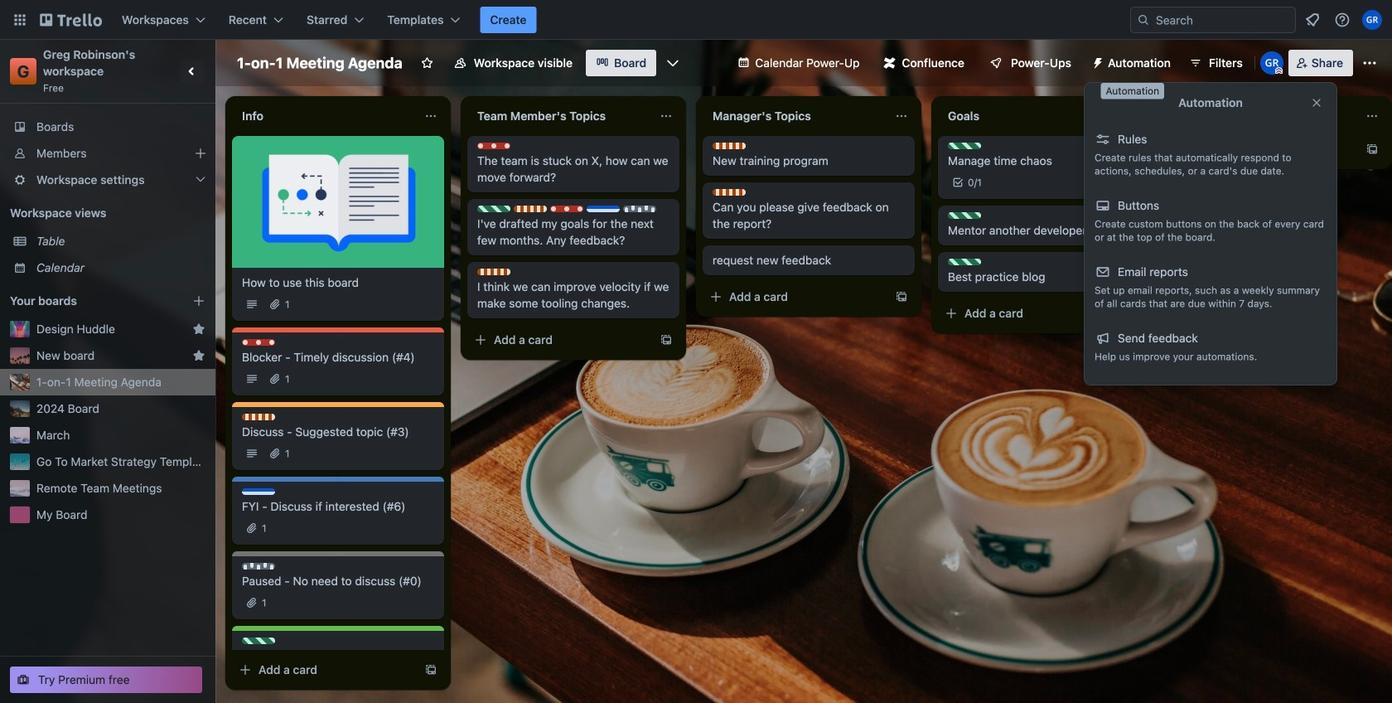 Task type: vqa. For each thing, say whether or not it's contained in the screenshot.
Click To Star Project Management. It Will Show Up At The Top Of Your Boards List. icon
no



Task type: locate. For each thing, give the bounding box(es) containing it.
1 horizontal spatial greg robinson (gregrobinson96) image
[[1363, 10, 1383, 30]]

tooltip
[[1101, 83, 1165, 99]]

open information menu image
[[1335, 12, 1351, 28]]

2 horizontal spatial color: red, title: "blocker" element
[[551, 206, 584, 212]]

1 vertical spatial color: blue, title: "fyi" element
[[242, 488, 275, 495]]

create from template… image
[[1366, 143, 1380, 156], [895, 290, 909, 303]]

1 vertical spatial starred icon image
[[192, 349, 206, 362]]

Search field
[[1151, 8, 1296, 32]]

1 vertical spatial create from template… image
[[895, 290, 909, 303]]

1 horizontal spatial create from template… image
[[660, 333, 673, 347]]

1 horizontal spatial create from template… image
[[1366, 143, 1380, 156]]

0 vertical spatial color: red, title: "blocker" element
[[478, 143, 511, 149]]

greg robinson (gregrobinson96) image
[[1363, 10, 1383, 30], [1261, 51, 1284, 75]]

color: orange, title: "discuss" element
[[713, 143, 746, 149], [713, 189, 746, 196], [514, 206, 547, 212], [478, 269, 511, 275], [242, 414, 275, 420]]

0 vertical spatial create from template… image
[[1131, 307, 1144, 320]]

1 horizontal spatial color: red, title: "blocker" element
[[478, 143, 511, 149]]

None text field
[[232, 103, 418, 129], [1174, 103, 1360, 129], [232, 103, 418, 129], [1174, 103, 1360, 129]]

2 starred icon image from the top
[[192, 349, 206, 362]]

color: blue, title: "fyi" element
[[587, 206, 620, 212], [242, 488, 275, 495]]

2 vertical spatial color: red, title: "blocker" element
[[242, 339, 275, 346]]

None text field
[[468, 103, 653, 129], [703, 103, 889, 129], [939, 103, 1124, 129], [468, 103, 653, 129], [703, 103, 889, 129], [939, 103, 1124, 129]]

show menu image
[[1362, 55, 1379, 71]]

greg robinson (gregrobinson96) image down search field
[[1261, 51, 1284, 75]]

1 horizontal spatial color: black, title: "paused" element
[[623, 206, 657, 212]]

0 notifications image
[[1303, 10, 1323, 30]]

0 vertical spatial starred icon image
[[192, 323, 206, 336]]

2 vertical spatial create from template… image
[[424, 663, 438, 677]]

1 vertical spatial create from template… image
[[660, 333, 673, 347]]

1 vertical spatial color: black, title: "paused" element
[[242, 563, 275, 570]]

0 vertical spatial color: black, title: "paused" element
[[623, 206, 657, 212]]

0 horizontal spatial color: red, title: "blocker" element
[[242, 339, 275, 346]]

color: black, title: "paused" element
[[623, 206, 657, 212], [242, 563, 275, 570]]

1 vertical spatial color: red, title: "blocker" element
[[551, 206, 584, 212]]

1 starred icon image from the top
[[192, 323, 206, 336]]

1 horizontal spatial color: blue, title: "fyi" element
[[587, 206, 620, 212]]

0 horizontal spatial color: black, title: "paused" element
[[242, 563, 275, 570]]

0 horizontal spatial create from template… image
[[895, 290, 909, 303]]

color: red, title: "blocker" element
[[478, 143, 511, 149], [551, 206, 584, 212], [242, 339, 275, 346]]

starred icon image
[[192, 323, 206, 336], [192, 349, 206, 362]]

greg robinson (gregrobinson96) image right open information menu icon
[[1363, 10, 1383, 30]]

0 horizontal spatial greg robinson (gregrobinson96) image
[[1261, 51, 1284, 75]]

primary element
[[0, 0, 1393, 40]]

back to home image
[[40, 7, 102, 33]]

0 vertical spatial greg robinson (gregrobinson96) image
[[1363, 10, 1383, 30]]

color: green, title: "goal" element
[[948, 143, 982, 149], [478, 206, 511, 212], [948, 212, 982, 219], [948, 259, 982, 265], [242, 638, 275, 644]]

create from template… image
[[1131, 307, 1144, 320], [660, 333, 673, 347], [424, 663, 438, 677]]



Task type: describe. For each thing, give the bounding box(es) containing it.
sm image
[[1085, 50, 1108, 73]]

Board name text field
[[229, 50, 411, 76]]

0 vertical spatial color: blue, title: "fyi" element
[[587, 206, 620, 212]]

this member is an admin of this board. image
[[1276, 67, 1283, 75]]

customize views image
[[665, 55, 682, 71]]

close popover image
[[1311, 96, 1324, 109]]

confluence icon image
[[884, 57, 896, 69]]

0 horizontal spatial create from template… image
[[424, 663, 438, 677]]

0 horizontal spatial color: blue, title: "fyi" element
[[242, 488, 275, 495]]

1 vertical spatial greg robinson (gregrobinson96) image
[[1261, 51, 1284, 75]]

workspace navigation collapse icon image
[[181, 60, 204, 83]]

your boards with 8 items element
[[10, 291, 167, 311]]

add board image
[[192, 294, 206, 308]]

star or unstar board image
[[421, 56, 434, 70]]

0 vertical spatial create from template… image
[[1366, 143, 1380, 156]]

2 horizontal spatial create from template… image
[[1131, 307, 1144, 320]]

search image
[[1137, 13, 1151, 27]]



